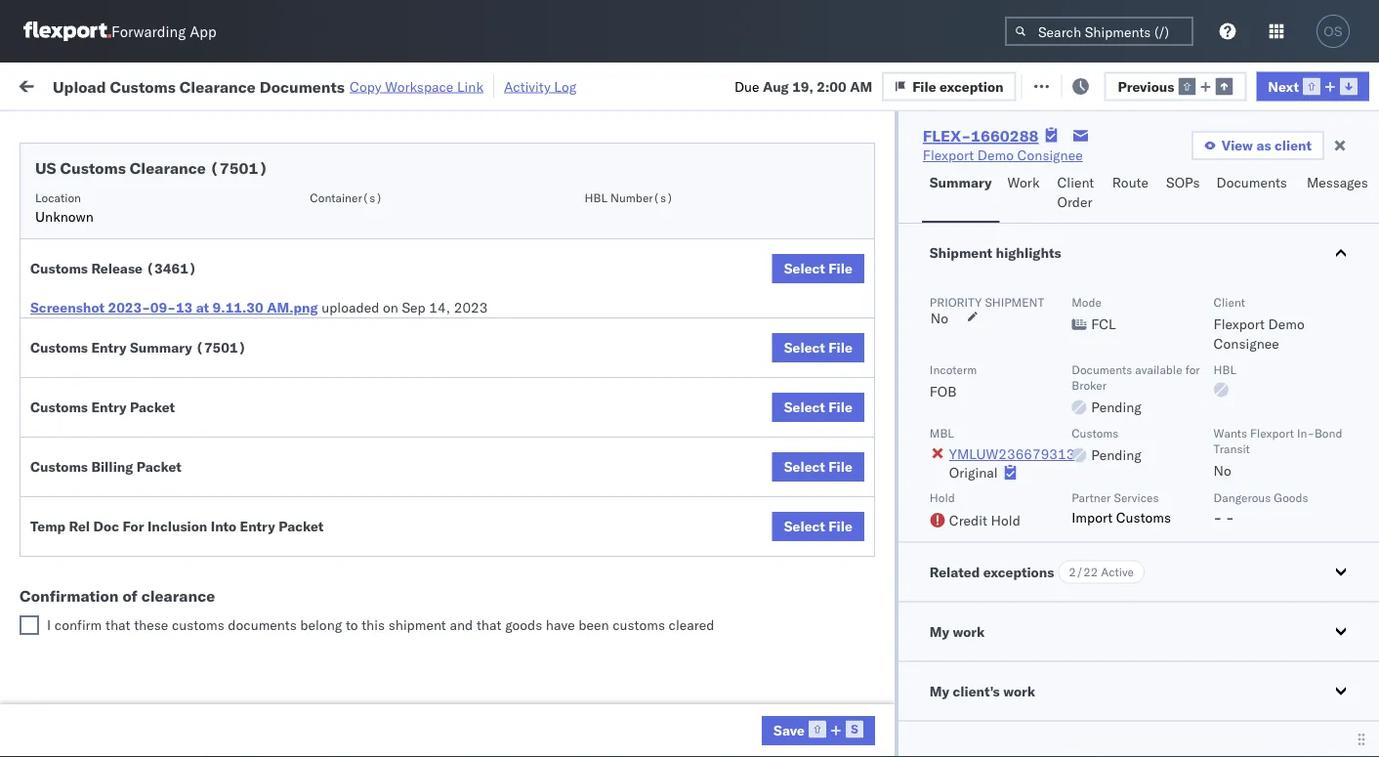 Task type: describe. For each thing, give the bounding box(es) containing it.
2/22
[[1069, 565, 1098, 579]]

1 schedule delivery appointment button from the top
[[45, 194, 240, 215]]

9 resize handle column header from the left
[[1344, 151, 1367, 757]]

1 horizontal spatial exception
[[1074, 76, 1138, 93]]

schedule pickup from los angeles, ca link for 2nd schedule pickup from los angeles, ca button from the top of the page
[[45, 270, 277, 309]]

2 that from the left
[[477, 616, 502, 633]]

customs left billing
[[30, 458, 88, 475]]

3 ceau7522281, hlxu62694 from the top
[[1203, 281, 1379, 298]]

4 1846748 from the top
[[1120, 368, 1180, 385]]

of
[[123, 586, 138, 606]]

schedule for 1:59 am cst, dec 14, 2022 schedule delivery appointment button
[[45, 496, 103, 513]]

activity log button
[[504, 74, 577, 98]]

aug
[[763, 77, 789, 95]]

4 flex-1889466 from the top
[[1078, 583, 1180, 600]]

action
[[1312, 76, 1355, 93]]

schedule delivery appointment for 1:59 am cst, dec 14, 2022
[[45, 496, 240, 513]]

flex-1660288
[[923, 126, 1039, 146]]

los for third schedule pickup from los angeles, ca button from the bottom of the page
[[184, 357, 206, 374]]

view
[[1222, 137, 1253, 154]]

customs down screenshot
[[30, 339, 88, 356]]

1 appointment from the top
[[160, 195, 240, 212]]

2 ocean fcl from the top
[[598, 239, 666, 256]]

client flexport demo consignee incoterm fob
[[930, 294, 1305, 400]]

and
[[450, 616, 473, 633]]

log
[[554, 78, 577, 95]]

los for 1st schedule pickup from los angeles, ca button from the bottom of the page
[[184, 615, 206, 632]]

5 resize handle column header from the left
[[819, 151, 842, 757]]

partner
[[1072, 490, 1111, 505]]

flexport. image
[[23, 21, 111, 41]]

credit hold
[[949, 511, 1021, 528]]

2 schedule pickup from los angeles, ca from the top
[[45, 271, 263, 308]]

5 schedule pickup from los angeles, ca button from the top
[[45, 614, 277, 655]]

have
[[546, 616, 575, 633]]

0 horizontal spatial no
[[931, 310, 949, 327]]

1 ceau7522281, hlxu62694 from the top
[[1203, 195, 1379, 212]]

cleared
[[669, 616, 714, 633]]

schedule delivery appointment button for 1:59 am cst, dec 14, 2022
[[45, 495, 240, 516]]

1 1846748 from the top
[[1120, 196, 1180, 213]]

pm
[[348, 540, 369, 557]]

confirm pickup from los angeles, ca button
[[45, 528, 277, 569]]

demo inside 'client flexport demo consignee incoterm fob'
[[1268, 315, 1305, 333]]

track
[[497, 76, 528, 93]]

2 abcdef from the top
[[1330, 583, 1379, 600]]

2/22 active
[[1069, 565, 1134, 579]]

1 flex-1889466 from the top
[[1078, 454, 1180, 471]]

Search Work text field
[[723, 70, 936, 99]]

0 horizontal spatial my work
[[20, 71, 106, 98]]

screenshot 2023-09-13 at 9.11.30 am.png uploaded on sep 14, 2023
[[30, 299, 488, 316]]

2 lhuu7894563, uetu52384 from the top
[[1203, 496, 1379, 513]]

dec for 23,
[[406, 540, 432, 557]]

consignee up client's
[[942, 626, 1008, 643]]

from for the schedule pickup from rotterdam, netherlands button on the bottom left of page
[[152, 701, 181, 718]]

my work inside my work button
[[930, 623, 985, 640]]

hbl number(s)
[[585, 190, 674, 205]]

ca for fourth schedule pickup from los angeles, ca button
[[45, 463, 63, 480]]

1 uetu52384 from the top
[[1308, 453, 1379, 470]]

2 flex-1889466 from the top
[[1078, 497, 1180, 514]]

pickup up release
[[106, 228, 148, 245]]

1 lhuu7894563, from the top
[[1203, 453, 1304, 470]]

1 schedule pickup from los angeles, ca from the top
[[45, 228, 263, 265]]

1 ocean fcl from the top
[[598, 196, 666, 213]]

3 ceau7522281, from the top
[[1203, 281, 1304, 298]]

location
[[35, 190, 81, 205]]

205 on track
[[449, 76, 528, 93]]

1 resize handle column header from the left
[[279, 151, 303, 757]]

messages
[[1307, 174, 1368, 191]]

1 horizontal spatial work
[[953, 623, 985, 640]]

order
[[1057, 193, 1093, 210]]

2 integration test account - karl lagerfeld from the top
[[852, 712, 1106, 729]]

upload for upload customs clearance documents copy workspace link
[[53, 76, 106, 96]]

sops button
[[1159, 165, 1209, 223]]

select for customs entry summary (7501)
[[784, 339, 825, 356]]

5 ceau7522281, hlxu62694 from the top
[[1203, 367, 1379, 384]]

wants
[[1214, 425, 1247, 440]]

documents left copy
[[260, 76, 345, 96]]

release
[[91, 260, 143, 277]]

1 horizontal spatial shipment
[[985, 294, 1044, 309]]

nov for third schedule pickup from los angeles, ca button from the bottom of the page
[[409, 368, 434, 385]]

1660288
[[971, 126, 1039, 146]]

documents available for broker
[[1072, 362, 1200, 392]]

pending for customs
[[1091, 446, 1142, 463]]

1 horizontal spatial on
[[478, 76, 493, 93]]

los for 5th schedule pickup from los angeles, ca button from the bottom
[[184, 228, 206, 245]]

messages button
[[1299, 165, 1379, 223]]

ca for 1st schedule pickup from los angeles, ca button from the bottom of the page
[[45, 634, 63, 652]]

4 1:59 from the top
[[315, 325, 344, 342]]

0 horizontal spatial work
[[56, 71, 106, 98]]

4 flex-1846748 from the top
[[1078, 368, 1180, 385]]

1 karl from the top
[[1019, 669, 1044, 686]]

flex-2130387
[[1078, 712, 1180, 729]]

screenshot 2023-09-13 at 9.11.30 am.png link
[[30, 298, 318, 317]]

1 flex-1846748 from the top
[[1078, 196, 1180, 213]]

5 schedule pickup from los angeles, ca from the top
[[45, 615, 263, 652]]

0 horizontal spatial exception
[[940, 77, 1004, 95]]

(0)
[[316, 76, 342, 93]]

1 1:59 am cdt, nov 5, 2022 from the top
[[315, 196, 487, 213]]

customs down by:
[[60, 158, 126, 178]]

schedule pickup from rotterdam, netherlands link
[[45, 700, 277, 739]]

documents button
[[1209, 165, 1299, 223]]

rotterdam,
[[184, 701, 254, 718]]

los for the confirm pickup from los angeles, ca "button"
[[176, 529, 198, 546]]

3 uetu52384 from the top
[[1308, 539, 1379, 556]]

6 resize handle column header from the left
[[1014, 151, 1037, 757]]

schedule for 2nd schedule pickup from los angeles, ca button from the top of the page
[[45, 271, 103, 288]]

clearance
[[141, 586, 215, 606]]

schedule pickup from rotterdam, netherlands
[[45, 701, 254, 737]]

client order button
[[1050, 165, 1105, 223]]

23,
[[435, 540, 457, 557]]

3 1:59 from the top
[[315, 282, 344, 299]]

2 vertical spatial entry
[[240, 518, 275, 535]]

6 1:59 from the top
[[315, 497, 344, 514]]

select file button for temp rel doc for inclusion into entry packet
[[772, 512, 864, 541]]

flexport demo consignee
[[923, 147, 1083, 164]]

759 at risk
[[359, 76, 426, 93]]

1 vertical spatial 14,
[[437, 497, 458, 514]]

5 cdt, from the top
[[373, 368, 405, 385]]

pickup down of
[[106, 615, 148, 632]]

7 1:59 from the top
[[315, 626, 344, 643]]

documents inside documents available for broker
[[1072, 362, 1132, 377]]

clearance for upload customs clearance documents
[[151, 400, 214, 417]]

os button
[[1311, 9, 1356, 54]]

pickup inside confirm pickup from los angeles, ca
[[98, 529, 141, 546]]

id
[[1072, 160, 1084, 174]]

1 1889466 from the top
[[1120, 454, 1180, 471]]

schedule for third schedule pickup from los angeles, ca button from the bottom of the page
[[45, 357, 103, 374]]

hbl for hbl number(s)
[[585, 190, 608, 205]]

bond
[[1315, 425, 1343, 440]]

rel
[[69, 518, 90, 535]]

hbl for hbl
[[1214, 362, 1237, 377]]

bookings
[[852, 626, 909, 643]]

appointment for 1:59 am cst, dec 14, 2022
[[160, 496, 240, 513]]

save
[[774, 721, 805, 739]]

4 cdt, from the top
[[373, 325, 405, 342]]

app
[[190, 22, 216, 41]]

5 1846748 from the top
[[1120, 411, 1180, 428]]

available
[[1135, 362, 1182, 377]]

in-
[[1297, 425, 1315, 440]]

1 vertical spatial hold
[[991, 511, 1021, 528]]

next button
[[1256, 72, 1369, 101]]

2 account from the top
[[952, 712, 1004, 729]]

test123 for schedule pickup from los angeles, ca
[[1330, 239, 1379, 256]]

1 hlxu62694 from the top
[[1307, 195, 1379, 212]]

customs down forwarding
[[110, 76, 176, 96]]

ca for 5th schedule pickup from los angeles, ca button from the bottom
[[45, 248, 63, 265]]

schedule delivery appointment button for 1:59 am cdt, nov 5, 2022
[[45, 323, 240, 344]]

6 hlxu62694 from the top
[[1307, 410, 1379, 427]]

temp
[[30, 518, 66, 535]]

filtered by:
[[20, 120, 89, 137]]

my for my work button
[[930, 623, 950, 640]]

schedule delivery appointment link for 1:59 am cst, dec 14, 2022
[[45, 495, 240, 514]]

credit
[[949, 511, 987, 528]]

0 vertical spatial 14,
[[429, 299, 450, 316]]

angeles, for schedule pickup from los angeles, ca "link" corresponding to 5th schedule pickup from los angeles, ca button from the bottom
[[210, 228, 263, 245]]

5, for schedule delivery appointment button for 1:59 am cdt, nov 5, 2022
[[437, 325, 450, 342]]

(3461)
[[146, 260, 197, 277]]

schedule pickup from los angeles, ca link for 1st schedule pickup from los angeles, ca button from the bottom of the page
[[45, 614, 277, 653]]

file for temp rel doc for inclusion into entry packet
[[829, 518, 853, 535]]

angeles, for schedule pickup from los angeles, ca "link" for third schedule pickup from los angeles, ca button from the bottom of the page
[[210, 357, 263, 374]]

1 cdt, from the top
[[373, 196, 405, 213]]

2 vertical spatial work
[[1003, 682, 1035, 699]]

file for customs entry packet
[[829, 399, 853, 416]]

mbl/ma
[[1330, 160, 1379, 174]]

1 horizontal spatial file exception
[[1046, 76, 1138, 93]]

customs release (3461)
[[30, 260, 197, 277]]

1:59 am cdt, nov 5, 2022 for 5th schedule pickup from los angeles, ca button from the bottom
[[315, 239, 487, 256]]

4 ceau7522281, from the top
[[1203, 324, 1304, 341]]

services
[[1114, 490, 1159, 505]]

2 hlxu62694 from the top
[[1307, 238, 1379, 255]]

confirm
[[54, 616, 102, 633]]

9.11.30
[[213, 299, 263, 316]]

select for customs billing packet
[[784, 458, 825, 475]]

appointment for 1:59 am cdt, nov 5, 2022
[[160, 324, 240, 341]]

select file for customs entry summary (7501)
[[784, 339, 853, 356]]

5, for third schedule pickup from los angeles, ca button from the bottom of the page
[[437, 368, 450, 385]]

schedule for the schedule pickup from rotterdam, netherlands button on the bottom left of page
[[45, 701, 103, 718]]

documents down container
[[1217, 174, 1287, 191]]

this
[[362, 616, 385, 633]]

1 1:59 from the top
[[315, 196, 344, 213]]

0 vertical spatial flexport
[[923, 147, 974, 164]]

import work
[[164, 76, 246, 93]]

5, for 5th schedule pickup from los angeles, ca button from the bottom
[[437, 239, 450, 256]]

cst, for 23,
[[372, 540, 403, 557]]

3 resize handle column header from the left
[[565, 151, 588, 757]]

angeles, for confirm pickup from los angeles, ca link
[[202, 529, 255, 546]]

cst, for 14,
[[373, 497, 404, 514]]

location unknown
[[35, 190, 94, 225]]

2 cdt, from the top
[[373, 239, 405, 256]]

for
[[1186, 362, 1200, 377]]

entry for packet
[[91, 399, 127, 416]]

1:59 am cst, dec 14, 2022
[[315, 497, 495, 514]]

schedule for third schedule delivery appointment button from the bottom
[[45, 195, 103, 212]]

previous button
[[1104, 72, 1247, 101]]

4 hlxu62694 from the top
[[1307, 324, 1379, 341]]

2 1889466 from the top
[[1120, 497, 1180, 514]]

nov for schedule delivery appointment button for 1:59 am cdt, nov 5, 2022
[[409, 325, 434, 342]]

ymluw236679313 button
[[949, 445, 1075, 463]]

select for customs entry packet
[[784, 399, 825, 416]]

los for 2nd schedule pickup from los angeles, ca button from the top of the page
[[184, 271, 206, 288]]

import inside partner services import customs
[[1072, 508, 1113, 526]]

temp rel doc for inclusion into entry packet
[[30, 518, 324, 535]]

consignee inside 'client flexport demo consignee incoterm fob'
[[1214, 335, 1279, 352]]

1 horizontal spatial at
[[388, 76, 400, 93]]

2 1846748 from the top
[[1120, 282, 1180, 299]]

due
[[734, 77, 759, 95]]

packet for customs entry packet
[[130, 399, 175, 416]]

from for the confirm pickup from los angeles, ca "button"
[[144, 529, 173, 546]]

1 abcdef from the top
[[1330, 540, 1379, 557]]

confirm delivery link
[[45, 581, 149, 600]]

2 schedule pickup from los angeles, ca button from the top
[[45, 270, 277, 311]]

3 schedule pickup from los angeles, ca from the top
[[45, 357, 263, 394]]

1 integration from the top
[[852, 669, 919, 686]]

1 customs from the left
[[172, 616, 224, 633]]

2 ceau7522281, from the top
[[1203, 238, 1304, 255]]

numbers
[[1203, 168, 1252, 182]]

1 account from the top
[[952, 669, 1004, 686]]

angeles, for schedule pickup from los angeles, ca "link" corresponding to 1st schedule pickup from los angeles, ca button from the bottom of the page
[[210, 615, 263, 632]]

partner services import customs
[[1072, 490, 1171, 526]]

mode
[[1072, 294, 1102, 309]]

from for 5th schedule pickup from los angeles, ca button from the bottom
[[152, 228, 181, 245]]

highlights
[[996, 244, 1061, 261]]

clearance for us customs clearance (7501)
[[130, 158, 206, 178]]

4 ocean fcl from the top
[[598, 497, 666, 514]]

by:
[[71, 120, 89, 137]]

schedule pickup from los angeles, ca link for fourth schedule pickup from los angeles, ca button
[[45, 442, 277, 481]]

forwarding app link
[[23, 21, 216, 41]]

schedule for fourth schedule pickup from los angeles, ca button
[[45, 443, 103, 460]]

3 ocean fcl from the top
[[598, 368, 666, 385]]

1:59 am cst, jan 13, 2023
[[315, 626, 491, 643]]

select for customs release (3461)
[[784, 260, 825, 277]]

3 lhuu7894563, uetu52384 from the top
[[1203, 539, 1379, 556]]

save button
[[762, 716, 875, 745]]

1 lhuu7894563, uetu52384 from the top
[[1203, 453, 1379, 470]]

5 flex-1846748 from the top
[[1078, 411, 1180, 428]]

container numbers button
[[1194, 147, 1301, 183]]

2 maeu94 from the top
[[1330, 712, 1379, 729]]

1 lagerfeld from the top
[[1048, 669, 1106, 686]]

2 vertical spatial packet
[[279, 518, 324, 535]]

angeles, for schedule pickup from los angeles, ca "link" corresponding to 2nd schedule pickup from los angeles, ca button from the top of the page
[[210, 271, 263, 288]]

us
[[35, 158, 56, 178]]

os
[[1324, 24, 1343, 39]]

6 ocean fcl from the top
[[598, 626, 666, 643]]

2 karl from the top
[[1019, 712, 1044, 729]]

summary inside button
[[930, 174, 992, 191]]

my work button
[[898, 602, 1379, 661]]

customs inside upload customs clearance documents
[[93, 400, 148, 417]]

upload customs clearance documents link
[[45, 399, 277, 438]]

4 schedule pickup from los angeles, ca from the top
[[45, 443, 263, 480]]

workitem
[[21, 160, 73, 174]]

workitem button
[[12, 155, 283, 175]]

forwarding app
[[111, 22, 216, 41]]

into
[[211, 518, 236, 535]]

file for customs billing packet
[[829, 458, 853, 475]]

client order
[[1057, 174, 1094, 210]]

3 flex-1889466 from the top
[[1078, 540, 1180, 557]]



Task type: locate. For each thing, give the bounding box(es) containing it.
my work down related
[[930, 623, 985, 640]]

2 vertical spatial schedule delivery appointment link
[[45, 495, 240, 514]]

2 resize handle column header from the left
[[496, 151, 520, 757]]

3 schedule pickup from los angeles, ca link from the top
[[45, 356, 277, 395]]

4 resize handle column header from the left
[[692, 151, 715, 757]]

ca up customs entry packet
[[45, 377, 63, 394]]

los down "clearance"
[[184, 615, 206, 632]]

customs billing packet
[[30, 458, 182, 475]]

0 vertical spatial appointment
[[160, 195, 240, 212]]

confirm up confirm
[[45, 582, 95, 599]]

my work up the filtered by: in the top of the page
[[20, 71, 106, 98]]

demo
[[978, 147, 1014, 164], [1268, 315, 1305, 333]]

4 select from the top
[[784, 458, 825, 475]]

0 vertical spatial account
[[952, 669, 1004, 686]]

0 horizontal spatial client
[[1057, 174, 1094, 191]]

entry right into
[[240, 518, 275, 535]]

3 lhuu7894563, from the top
[[1203, 539, 1304, 556]]

pickup down upload customs clearance documents
[[106, 443, 148, 460]]

pickup up the netherlands
[[106, 701, 148, 718]]

upload for upload customs clearance documents
[[45, 400, 89, 417]]

schedule for 5th schedule pickup from los angeles, ca button from the bottom
[[45, 228, 103, 245]]

angeles,
[[210, 228, 263, 245], [210, 271, 263, 288], [210, 357, 263, 374], [210, 443, 263, 460], [202, 529, 255, 546], [210, 615, 263, 632]]

pickup right rel
[[98, 529, 141, 546]]

1 vertical spatial entry
[[91, 399, 127, 416]]

my work
[[20, 71, 106, 98], [930, 623, 985, 640]]

entry down 2023-
[[91, 339, 127, 356]]

flexport for fob
[[1214, 315, 1265, 333]]

test123
[[1330, 196, 1379, 213], [1330, 239, 1379, 256], [1330, 411, 1379, 428]]

1 vertical spatial schedule delivery appointment button
[[45, 323, 240, 344]]

4 lhuu7894563, from the top
[[1203, 582, 1304, 599]]

1 vertical spatial abcdef
[[1330, 583, 1379, 600]]

0 horizontal spatial on
[[383, 299, 398, 316]]

1 vertical spatial test123
[[1330, 239, 1379, 256]]

1 horizontal spatial that
[[477, 616, 502, 633]]

7 resize handle column header from the left
[[1170, 151, 1194, 757]]

confirmation
[[20, 586, 119, 606]]

0 horizontal spatial file exception
[[912, 77, 1004, 95]]

3 schedule delivery appointment button from the top
[[45, 495, 240, 516]]

karl right client's
[[1019, 669, 1044, 686]]

on right '205'
[[478, 76, 493, 93]]

0 horizontal spatial shipment
[[388, 616, 446, 633]]

select file button for customs entry summary (7501)
[[772, 333, 864, 362]]

test123 for upload customs clearance documents
[[1330, 411, 1379, 428]]

2 flex-1846748 from the top
[[1078, 282, 1180, 299]]

3 select file from the top
[[784, 399, 853, 416]]

schedule delivery appointment down "us customs clearance (7501)"
[[45, 195, 240, 212]]

confirm inside confirm pickup from los angeles, ca
[[45, 529, 95, 546]]

pending for documents available for broker
[[1091, 399, 1142, 416]]

customs down "clearance"
[[172, 616, 224, 633]]

schedule delivery appointment button up for
[[45, 495, 240, 516]]

account down client's
[[952, 712, 1004, 729]]

select file for customs release (3461)
[[784, 260, 853, 277]]

1889466 up the active
[[1120, 540, 1180, 557]]

1 5, from the top
[[437, 196, 450, 213]]

4 schedule pickup from los angeles, ca button from the top
[[45, 442, 277, 483]]

0 vertical spatial work
[[56, 71, 106, 98]]

4 ca from the top
[[45, 463, 63, 480]]

0 vertical spatial (7501)
[[210, 158, 268, 178]]

0 horizontal spatial customs
[[172, 616, 224, 633]]

batch action button
[[1240, 70, 1368, 99]]

no down priority
[[931, 310, 949, 327]]

1 vertical spatial work
[[1008, 174, 1040, 191]]

schedule up screenshot
[[45, 271, 103, 288]]

integration
[[852, 669, 919, 686], [852, 712, 919, 729]]

no inside wants flexport in-bond transit no
[[1214, 462, 1232, 479]]

3 cdt, from the top
[[373, 282, 405, 299]]

pending down broker
[[1091, 399, 1142, 416]]

netherlands
[[45, 720, 121, 737]]

1 vertical spatial integration test account - karl lagerfeld
[[852, 712, 1106, 729]]

cst, right pm
[[372, 540, 403, 557]]

resize handle column header
[[279, 151, 303, 757], [496, 151, 520, 757], [565, 151, 588, 757], [692, 151, 715, 757], [819, 151, 842, 757], [1014, 151, 1037, 757], [1170, 151, 1194, 757], [1297, 151, 1321, 757], [1344, 151, 1367, 757]]

dec for 14,
[[408, 497, 433, 514]]

ceau7522281, hlxu62694
[[1203, 195, 1379, 212], [1203, 238, 1379, 255], [1203, 281, 1379, 298], [1203, 324, 1379, 341], [1203, 367, 1379, 384], [1203, 410, 1379, 427]]

schedule for 1st schedule pickup from los angeles, ca button from the bottom of the page
[[45, 615, 103, 632]]

3 1846748 from the top
[[1120, 325, 1180, 342]]

8 resize handle column header from the left
[[1297, 151, 1321, 757]]

0 horizontal spatial hold
[[930, 490, 955, 505]]

ocean
[[598, 196, 638, 213], [894, 196, 934, 213], [598, 239, 638, 256], [767, 239, 807, 256], [894, 239, 934, 256], [767, 282, 807, 299], [894, 282, 934, 299], [767, 325, 807, 342], [894, 325, 934, 342], [598, 368, 638, 385], [767, 368, 807, 385], [894, 368, 934, 385], [767, 411, 807, 428], [894, 411, 934, 428], [767, 454, 807, 471], [894, 454, 934, 471], [598, 497, 638, 514], [767, 497, 807, 514], [894, 497, 934, 514], [598, 540, 638, 557], [767, 540, 807, 557], [894, 540, 934, 557], [894, 583, 934, 600], [598, 626, 638, 643]]

0 vertical spatial clearance
[[180, 76, 256, 96]]

2 test123 from the top
[[1330, 239, 1379, 256]]

0 vertical spatial confirm
[[45, 529, 95, 546]]

client for flexport
[[1214, 294, 1245, 309]]

confirm inside confirm delivery "link"
[[45, 582, 95, 599]]

1 schedule pickup from los angeles, ca button from the top
[[45, 227, 277, 268]]

work
[[56, 71, 106, 98], [953, 623, 985, 640], [1003, 682, 1035, 699]]

ca inside confirm pickup from los angeles, ca
[[45, 548, 63, 566]]

2 vertical spatial test123
[[1330, 411, 1379, 428]]

pickup
[[106, 228, 148, 245], [106, 271, 148, 288], [106, 357, 148, 374], [106, 443, 148, 460], [98, 529, 141, 546], [106, 615, 148, 632], [106, 701, 148, 718]]

0 horizontal spatial work
[[212, 76, 246, 93]]

1 pending from the top
[[1091, 399, 1142, 416]]

4 schedule from the top
[[45, 324, 103, 341]]

am.png
[[267, 299, 318, 316]]

0 vertical spatial demo
[[978, 147, 1014, 164]]

consignee
[[1017, 147, 1083, 164], [852, 160, 908, 174], [1214, 335, 1279, 352], [942, 626, 1008, 643]]

confirm for confirm delivery
[[45, 582, 95, 599]]

schedule for schedule delivery appointment button for 1:59 am cdt, nov 5, 2022
[[45, 324, 103, 341]]

hold up credit
[[930, 490, 955, 505]]

3 schedule pickup from los angeles, ca button from the top
[[45, 356, 277, 397]]

1846748 left for
[[1120, 368, 1180, 385]]

4 uetu52384 from the top
[[1308, 582, 1379, 599]]

flexport for no
[[1250, 425, 1294, 440]]

1 horizontal spatial hbl
[[1214, 362, 1237, 377]]

on
[[478, 76, 493, 93], [383, 299, 398, 316]]

delivery inside "link"
[[98, 582, 149, 599]]

test123 right in-
[[1330, 411, 1379, 428]]

packet for customs billing packet
[[137, 458, 182, 475]]

hold
[[930, 490, 955, 505], [991, 511, 1021, 528]]

schedule down unknown
[[45, 228, 103, 245]]

work up by:
[[56, 71, 106, 98]]

appointment down "us customs clearance (7501)"
[[160, 195, 240, 212]]

0 vertical spatial shipment
[[985, 294, 1044, 309]]

6:00
[[315, 540, 344, 557]]

i
[[47, 616, 51, 633]]

6 ceau7522281, hlxu62694 from the top
[[1203, 410, 1379, 427]]

test123 down messages at the right top of page
[[1330, 196, 1379, 213]]

2 vertical spatial appointment
[[160, 496, 240, 513]]

1 ca from the top
[[45, 248, 63, 265]]

1 test123 from the top
[[1330, 196, 1379, 213]]

dec left 23,
[[406, 540, 432, 557]]

cst, left jan at the bottom left
[[373, 626, 404, 643]]

1846748 up the available
[[1120, 325, 1180, 342]]

ca down temp
[[45, 548, 63, 566]]

2 customs from the left
[[613, 616, 665, 633]]

1:59 am cdt, nov 5, 2022 for third schedule pickup from los angeles, ca button from the bottom of the page
[[315, 368, 487, 385]]

shipment highlights
[[930, 244, 1061, 261]]

forwarding
[[111, 22, 186, 41]]

flex-2130387 button
[[1047, 707, 1184, 734], [1047, 707, 1184, 734]]

delivery
[[106, 195, 156, 212], [106, 324, 156, 341], [106, 496, 156, 513], [98, 582, 149, 599]]

customs entry summary (7501)
[[30, 339, 246, 356]]

work up client's
[[953, 623, 985, 640]]

1 confirm from the top
[[45, 529, 95, 546]]

ca down customs release (3461)
[[45, 291, 63, 308]]

shipment highlights button
[[898, 224, 1379, 282]]

my
[[20, 71, 51, 98], [930, 623, 950, 640], [930, 682, 950, 699]]

schedule delivery appointment link for 1:59 am cdt, nov 5, 2022
[[45, 323, 240, 342]]

1 vertical spatial summary
[[130, 339, 192, 356]]

0 vertical spatial my
[[20, 71, 51, 98]]

1 nov from the top
[[409, 196, 434, 213]]

client's
[[953, 682, 1000, 699]]

hbl left number(s)
[[585, 190, 608, 205]]

2 vertical spatial my
[[930, 682, 950, 699]]

shipment left and
[[388, 616, 446, 633]]

dangerous
[[1214, 490, 1271, 505]]

5 ceau7522281, from the top
[[1203, 367, 1304, 384]]

6 ca from the top
[[45, 634, 63, 652]]

los for fourth schedule pickup from los angeles, ca button
[[184, 443, 206, 460]]

1 vertical spatial cst,
[[372, 540, 403, 557]]

0 horizontal spatial hbl
[[585, 190, 608, 205]]

1 vertical spatial shipment
[[388, 616, 446, 633]]

los inside confirm pickup from los angeles, ca
[[176, 529, 198, 546]]

confirmation of clearance
[[20, 586, 215, 606]]

2 appointment from the top
[[160, 324, 240, 341]]

1:59 am cdt, nov 5, 2022 for 2nd schedule pickup from los angeles, ca button from the top of the page
[[315, 282, 487, 299]]

0 vertical spatial karl
[[1019, 669, 1044, 686]]

4 5, from the top
[[437, 325, 450, 342]]

0 horizontal spatial summary
[[130, 339, 192, 356]]

4 select file button from the top
[[772, 452, 864, 482]]

my client's work
[[930, 682, 1035, 699]]

my for my client's work button
[[930, 682, 950, 699]]

container(s)
[[310, 190, 383, 205]]

upload up customs billing packet
[[45, 400, 89, 417]]

flex
[[1047, 160, 1069, 174]]

1 vertical spatial clearance
[[130, 158, 206, 178]]

customs down 'services' at the bottom
[[1116, 508, 1171, 526]]

schedule delivery appointment for 1:59 am cdt, nov 5, 2022
[[45, 324, 240, 341]]

at right the 13
[[196, 299, 209, 316]]

priority
[[930, 294, 982, 309]]

consignee button
[[842, 155, 1018, 175]]

ca for 2nd schedule pickup from los angeles, ca button from the top of the page
[[45, 291, 63, 308]]

0 vertical spatial cst,
[[373, 497, 404, 514]]

1 vertical spatial 2023
[[457, 626, 491, 643]]

from inside confirm pickup from los angeles, ca
[[144, 529, 173, 546]]

from for third schedule pickup from los angeles, ca button from the bottom of the page
[[152, 357, 181, 374]]

filtered
[[20, 120, 67, 137]]

ca
[[45, 248, 63, 265], [45, 291, 63, 308], [45, 377, 63, 394], [45, 463, 63, 480], [45, 548, 63, 566], [45, 634, 63, 652]]

1 horizontal spatial my work
[[930, 623, 985, 640]]

1846748 down documents available for broker
[[1120, 411, 1180, 428]]

1 horizontal spatial customs
[[613, 616, 665, 633]]

integration test account - karl lagerfeld
[[852, 669, 1106, 686], [852, 712, 1106, 729]]

clearance for upload customs clearance documents copy workspace link
[[180, 76, 256, 96]]

1 horizontal spatial summary
[[930, 174, 992, 191]]

0 vertical spatial schedule delivery appointment
[[45, 195, 240, 212]]

1 vertical spatial packet
[[137, 458, 182, 475]]

customs up customs billing packet
[[30, 399, 88, 416]]

1 vertical spatial upload
[[45, 400, 89, 417]]

schedule pickup from los angeles, ca link for 5th schedule pickup from los angeles, ca button from the bottom
[[45, 227, 277, 266]]

ca for third schedule pickup from los angeles, ca button from the bottom of the page
[[45, 377, 63, 394]]

2 vertical spatial clearance
[[151, 400, 214, 417]]

None checkbox
[[20, 615, 39, 635]]

hbl
[[585, 190, 608, 205], [1214, 362, 1237, 377]]

flex-1846748 up the available
[[1078, 282, 1180, 299]]

customs inside partner services import customs
[[1116, 508, 1171, 526]]

dec up 6:00 pm cst, dec 23, 2022
[[408, 497, 433, 514]]

1 schedule delivery appointment link from the top
[[45, 194, 240, 213]]

documents up broker
[[1072, 362, 1132, 377]]

flexport inside 'client flexport demo consignee incoterm fob'
[[1214, 315, 1265, 333]]

flexport inside wants flexport in-bond transit no
[[1250, 425, 1294, 440]]

ca for the confirm pickup from los angeles, ca "button"
[[45, 548, 63, 566]]

1 vertical spatial demo
[[1268, 315, 1305, 333]]

hold right credit
[[991, 511, 1021, 528]]

work inside button
[[212, 76, 246, 93]]

2 select file button from the top
[[772, 333, 864, 362]]

work
[[212, 76, 246, 93], [1008, 174, 1040, 191]]

copy workspace link button
[[350, 78, 483, 95]]

1 vertical spatial on
[[383, 299, 398, 316]]

goods
[[1274, 490, 1308, 505]]

(7501) down upload customs clearance documents copy workspace link
[[210, 158, 268, 178]]

5, for 2nd schedule pickup from los angeles, ca button from the top of the page
[[437, 282, 450, 299]]

2 vertical spatial schedule delivery appointment
[[45, 496, 240, 513]]

ca up temp
[[45, 463, 63, 480]]

consignee inside button
[[852, 160, 908, 174]]

1 horizontal spatial work
[[1008, 174, 1040, 191]]

1 vertical spatial appointment
[[160, 324, 240, 341]]

my client's work button
[[898, 662, 1379, 720]]

no down 'transit'
[[1214, 462, 1232, 479]]

5 hlxu62694 from the top
[[1307, 367, 1379, 384]]

angeles, for schedule pickup from los angeles, ca "link" for fourth schedule pickup from los angeles, ca button
[[210, 443, 263, 460]]

5 ca from the top
[[45, 548, 63, 566]]

0 horizontal spatial demo
[[978, 147, 1014, 164]]

on left sep
[[383, 299, 398, 316]]

exceptions
[[983, 563, 1054, 580]]

1 ceau7522281, from the top
[[1203, 195, 1304, 212]]

original
[[949, 463, 998, 481]]

file for customs entry summary (7501)
[[829, 339, 853, 356]]

ocean fcl
[[598, 196, 666, 213], [598, 239, 666, 256], [598, 368, 666, 385], [598, 497, 666, 514], [598, 540, 666, 557], [598, 626, 666, 643]]

1 integration test account - karl lagerfeld from the top
[[852, 669, 1106, 686]]

4 ceau7522281, hlxu62694 from the top
[[1203, 324, 1379, 341]]

(7501) down 9.11.30
[[196, 339, 246, 356]]

confirm up confirmation
[[45, 529, 95, 546]]

09-
[[150, 299, 176, 316]]

4 1:59 am cdt, nov 5, 2022 from the top
[[315, 325, 487, 342]]

copy
[[350, 78, 382, 95]]

2 vertical spatial schedule delivery appointment button
[[45, 495, 240, 516]]

759
[[359, 76, 384, 93]]

uploaded
[[322, 299, 379, 316]]

1 horizontal spatial hold
[[991, 511, 1021, 528]]

dangerous goods - -
[[1214, 490, 1308, 526]]

0 vertical spatial at
[[388, 76, 400, 93]]

2 uetu52384 from the top
[[1308, 496, 1379, 513]]

file for customs release (3461)
[[829, 260, 853, 277]]

exception up "flex-1660288"
[[940, 77, 1004, 95]]

2023 right 13,
[[457, 626, 491, 643]]

1 select from the top
[[784, 260, 825, 277]]

3 select from the top
[[784, 399, 825, 416]]

confirm delivery
[[45, 582, 149, 599]]

at
[[388, 76, 400, 93], [196, 299, 209, 316]]

entry for summary
[[91, 339, 127, 356]]

1 vertical spatial no
[[1214, 462, 1232, 479]]

customs down broker
[[1072, 425, 1119, 440]]

flex id
[[1047, 160, 1084, 174]]

actions
[[1321, 160, 1361, 174]]

select for temp rel doc for inclusion into entry packet
[[784, 518, 825, 535]]

schedule down screenshot
[[45, 324, 103, 341]]

3 schedule from the top
[[45, 271, 103, 288]]

flex-1846748 down route
[[1078, 196, 1180, 213]]

from
[[152, 228, 181, 245], [152, 271, 181, 288], [152, 357, 181, 374], [152, 443, 181, 460], [144, 529, 173, 546], [152, 615, 181, 632], [152, 701, 181, 718]]

2 schedule pickup from los angeles, ca link from the top
[[45, 270, 277, 309]]

1 horizontal spatial demo
[[1268, 315, 1305, 333]]

1 schedule delivery appointment from the top
[[45, 195, 240, 212]]

1 vertical spatial maeu94
[[1330, 712, 1379, 729]]

schedule pickup from los angeles, ca button
[[45, 227, 277, 268], [45, 270, 277, 311], [45, 356, 277, 397], [45, 442, 277, 483], [45, 614, 277, 655]]

2 lagerfeld from the top
[[1048, 712, 1106, 729]]

cst, for 13,
[[373, 626, 404, 643]]

2 ca from the top
[[45, 291, 63, 308]]

0 vertical spatial abcdef
[[1330, 540, 1379, 557]]

that right and
[[477, 616, 502, 633]]

1 vertical spatial client
[[1214, 294, 1245, 309]]

1 horizontal spatial no
[[1214, 462, 1232, 479]]

route
[[1112, 174, 1149, 191]]

file exception down search shipments (/) text field
[[1046, 76, 1138, 93]]

3 flex-1846748 from the top
[[1078, 325, 1180, 342]]

documents down customs entry packet
[[45, 420, 116, 437]]

2 integration from the top
[[852, 712, 919, 729]]

schedule down workitem
[[45, 195, 103, 212]]

5 schedule pickup from los angeles, ca link from the top
[[45, 614, 277, 653]]

customs up billing
[[93, 400, 148, 417]]

1 vertical spatial at
[[196, 299, 209, 316]]

select file button for customs release (3461)
[[772, 254, 864, 283]]

flex-1889466
[[1078, 454, 1180, 471], [1078, 497, 1180, 514], [1078, 540, 1180, 557], [1078, 583, 1180, 600]]

0 vertical spatial dec
[[408, 497, 433, 514]]

ymluw236679313
[[949, 445, 1075, 463]]

1889466 right partner on the bottom of the page
[[1120, 497, 1180, 514]]

client for order
[[1057, 174, 1094, 191]]

schedule delivery appointment button
[[45, 194, 240, 215], [45, 323, 240, 344], [45, 495, 240, 516]]

hlxu62694
[[1307, 195, 1379, 212], [1307, 238, 1379, 255], [1307, 281, 1379, 298], [1307, 324, 1379, 341], [1307, 367, 1379, 384], [1307, 410, 1379, 427]]

schedule pickup from los angeles, ca link for third schedule pickup from los angeles, ca button from the bottom of the page
[[45, 356, 277, 395]]

import down partner on the bottom of the page
[[1072, 508, 1113, 526]]

0 horizontal spatial import
[[164, 76, 209, 93]]

summary down "09-"
[[130, 339, 192, 356]]

0 vertical spatial schedule delivery appointment link
[[45, 194, 240, 213]]

schedule up rel
[[45, 496, 103, 513]]

cst, up 6:00 pm cst, dec 23, 2022
[[373, 497, 404, 514]]

los up the 13
[[184, 271, 206, 288]]

schedule inside schedule pickup from rotterdam, netherlands
[[45, 701, 103, 718]]

1 horizontal spatial client
[[1214, 294, 1245, 309]]

container numbers
[[1203, 152, 1256, 182]]

upload up by:
[[53, 76, 106, 96]]

pickup up 2023-
[[106, 271, 148, 288]]

documents
[[228, 616, 297, 633]]

1 select file button from the top
[[772, 254, 864, 283]]

Search Shipments (/) text field
[[1005, 17, 1194, 46]]

from inside schedule pickup from rotterdam, netherlands
[[152, 701, 181, 718]]

select file button for customs entry packet
[[772, 393, 864, 422]]

from for 2nd schedule pickup from los angeles, ca button from the top of the page
[[152, 271, 181, 288]]

5 ocean fcl from the top
[[598, 540, 666, 557]]

from for fourth schedule pickup from los angeles, ca button
[[152, 443, 181, 460]]

2 horizontal spatial work
[[1003, 682, 1035, 699]]

0 vertical spatial work
[[212, 76, 246, 93]]

packet down customs entry summary (7501)
[[130, 399, 175, 416]]

1846748 down route
[[1120, 196, 1180, 213]]

select file for customs billing packet
[[784, 458, 853, 475]]

pickup inside schedule pickup from rotterdam, netherlands
[[106, 701, 148, 718]]

shipment
[[930, 244, 993, 261]]

customs right been
[[613, 616, 665, 633]]

activity log
[[504, 78, 577, 95]]

0 vertical spatial my work
[[20, 71, 106, 98]]

1 vertical spatial account
[[952, 712, 1004, 729]]

nov for 2nd schedule pickup from los angeles, ca button from the top of the page
[[409, 282, 434, 299]]

0 horizontal spatial that
[[105, 616, 130, 633]]

3 5, from the top
[[437, 282, 450, 299]]

1 schedule pickup from los angeles, ca link from the top
[[45, 227, 277, 266]]

(7501) for customs entry summary (7501)
[[196, 339, 246, 356]]

1889466 down the active
[[1120, 583, 1180, 600]]

message (0)
[[262, 76, 342, 93]]

appointment up inclusion
[[160, 496, 240, 513]]

1846748 right mode
[[1120, 282, 1180, 299]]

appointment down the 13
[[160, 324, 240, 341]]

file exception
[[1046, 76, 1138, 93], [912, 77, 1004, 95]]

1 vertical spatial karl
[[1019, 712, 1044, 729]]

schedule delivery appointment up for
[[45, 496, 240, 513]]

1 vertical spatial hbl
[[1214, 362, 1237, 377]]

ca down 'i'
[[45, 634, 63, 652]]

1 vertical spatial schedule delivery appointment link
[[45, 323, 240, 342]]

customs up screenshot
[[30, 260, 88, 277]]

client inside 'client flexport demo consignee incoterm fob'
[[1214, 294, 1245, 309]]

my right bookings
[[930, 623, 950, 640]]

0 vertical spatial packet
[[130, 399, 175, 416]]

file
[[1046, 76, 1070, 93], [912, 77, 936, 95], [829, 260, 853, 277], [829, 339, 853, 356], [829, 399, 853, 416], [829, 458, 853, 475], [829, 518, 853, 535]]

consignee up client order
[[1017, 147, 1083, 164]]

2 vertical spatial cst,
[[373, 626, 404, 643]]

import down app
[[164, 76, 209, 93]]

0 vertical spatial import
[[164, 76, 209, 93]]

shipment down highlights
[[985, 294, 1044, 309]]

client inside button
[[1057, 174, 1094, 191]]

1 vertical spatial flexport
[[1214, 315, 1265, 333]]

0 vertical spatial no
[[931, 310, 949, 327]]

select file button for customs billing packet
[[772, 452, 864, 482]]

0 vertical spatial summary
[[930, 174, 992, 191]]

0 vertical spatial entry
[[91, 339, 127, 356]]

1 vertical spatial (7501)
[[196, 339, 246, 356]]

account
[[952, 669, 1004, 686], [952, 712, 1004, 729]]

schedule delivery appointment link down 2023-
[[45, 323, 240, 342]]

5 schedule from the top
[[45, 357, 103, 374]]

client
[[1057, 174, 1094, 191], [1214, 294, 1245, 309]]

1:59 am cdt, nov 5, 2022 for schedule delivery appointment button for 1:59 am cdt, nov 5, 2022
[[315, 325, 487, 342]]

pickup down customs entry summary (7501)
[[106, 357, 148, 374]]

packet up 6:00
[[279, 518, 324, 535]]

upload inside upload customs clearance documents
[[45, 400, 89, 417]]

3 appointment from the top
[[160, 496, 240, 513]]

select file for temp rel doc for inclusion into entry packet
[[784, 518, 853, 535]]

4 1889466 from the top
[[1120, 583, 1180, 600]]

documents inside upload customs clearance documents
[[45, 420, 116, 437]]

0 vertical spatial hold
[[930, 490, 955, 505]]

1 that from the left
[[105, 616, 130, 633]]

4 lhuu7894563, uetu52384 from the top
[[1203, 582, 1379, 599]]

confirm for confirm pickup from los angeles, ca
[[45, 529, 95, 546]]

schedule delivery appointment button down "us customs clearance (7501)"
[[45, 194, 240, 215]]

incoterm
[[930, 362, 977, 377]]

14, right sep
[[429, 299, 450, 316]]

1 maeu94 from the top
[[1330, 669, 1379, 686]]

work down app
[[212, 76, 246, 93]]

(7501) for us customs clearance (7501)
[[210, 158, 268, 178]]

6 schedule from the top
[[45, 443, 103, 460]]

work inside "button"
[[1008, 174, 1040, 191]]

0 vertical spatial 2023
[[454, 299, 488, 316]]

import inside button
[[164, 76, 209, 93]]

clearance inside upload customs clearance documents
[[151, 400, 214, 417]]

1 vertical spatial integration
[[852, 712, 919, 729]]

13,
[[433, 626, 454, 643]]

1 vertical spatial pending
[[1091, 446, 1142, 463]]

2 lhuu7894563, from the top
[[1203, 496, 1304, 513]]

0 vertical spatial test123
[[1330, 196, 1379, 213]]

5 select file button from the top
[[772, 512, 864, 541]]

select file for customs entry packet
[[784, 399, 853, 416]]

file exception up "flex-1660288"
[[912, 77, 1004, 95]]

risk
[[403, 76, 426, 93]]

0 vertical spatial integration
[[852, 669, 919, 686]]

3 select file button from the top
[[772, 393, 864, 422]]

entry up customs billing packet
[[91, 399, 127, 416]]

angeles, inside confirm pickup from los angeles, ca
[[202, 529, 255, 546]]

schedule delivery appointment link up for
[[45, 495, 240, 514]]

3 1889466 from the top
[[1120, 540, 1180, 557]]

0 vertical spatial hbl
[[585, 190, 608, 205]]

nov for 5th schedule pickup from los angeles, ca button from the bottom
[[409, 239, 434, 256]]

summary button
[[922, 165, 1000, 223]]

flex-1846748 up documents available for broker
[[1078, 325, 1180, 342]]

lhuu7894563, uetu52384 down in-
[[1203, 453, 1379, 470]]

work right client's
[[1003, 682, 1035, 699]]

from for 1st schedule pickup from los angeles, ca button from the bottom of the page
[[152, 615, 181, 632]]



Task type: vqa. For each thing, say whether or not it's contained in the screenshot.


